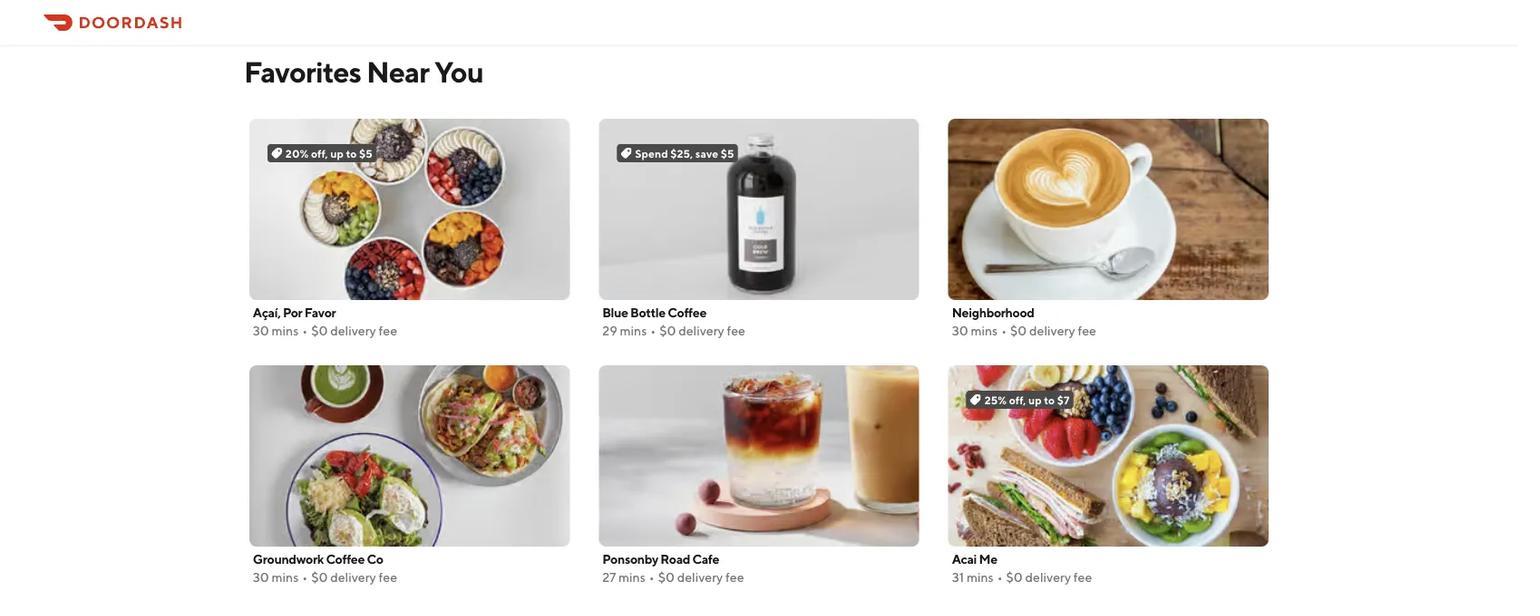 Task type: vqa. For each thing, say whether or not it's contained in the screenshot.
• in Neighborhood 30 mins • $0 delivery fee
yes



Task type: describe. For each thing, give the bounding box(es) containing it.
co
[[367, 553, 383, 568]]

to for acai me
[[1045, 394, 1055, 407]]

$0 for groundwork coffee co 30 mins • $0 delivery fee
[[311, 571, 328, 586]]

delivery for blue bottle coffee 29 mins • $0 delivery fee
[[679, 324, 725, 339]]

bottle
[[631, 306, 666, 321]]

30 for açaí, por favor 30 mins • $0 delivery fee
[[253, 324, 269, 339]]

coffee inside groundwork coffee co 30 mins • $0 delivery fee
[[326, 553, 365, 568]]

• inside neighborhood 30 mins • $0 delivery fee
[[1002, 324, 1007, 339]]

mins for açaí, por favor 30 mins • $0 delivery fee
[[272, 324, 299, 339]]

mins for groundwork coffee co 30 mins • $0 delivery fee
[[272, 571, 299, 586]]

29
[[603, 324, 618, 339]]

$0 for ponsonby road cafe 27 mins • $0 delivery fee
[[658, 571, 675, 586]]

up for acai me
[[1029, 394, 1042, 407]]

mins inside neighborhood 30 mins • $0 delivery fee
[[971, 324, 998, 339]]

delivery inside neighborhood 30 mins • $0 delivery fee
[[1030, 324, 1076, 339]]

near
[[366, 55, 429, 89]]

$0 for blue bottle coffee 29 mins • $0 delivery fee
[[660, 324, 676, 339]]

• for açaí, por favor 30 mins • $0 delivery fee
[[302, 324, 308, 339]]

groundwork
[[253, 553, 324, 568]]

31
[[952, 571, 965, 586]]

off, for acai me
[[1010, 394, 1027, 407]]

acai
[[952, 553, 977, 568]]

mins for blue bottle coffee 29 mins • $0 delivery fee
[[620, 324, 647, 339]]

açaí, por favor 30 mins • $0 delivery fee
[[253, 306, 397, 339]]

coffee inside blue bottle coffee 29 mins • $0 delivery fee
[[668, 306, 707, 321]]

por
[[283, 306, 302, 321]]

delivery for açaí, por favor 30 mins • $0 delivery fee
[[330, 324, 376, 339]]

favorites near you
[[244, 55, 484, 89]]

fee for açaí, por favor 30 mins • $0 delivery fee
[[379, 324, 397, 339]]

save
[[696, 147, 719, 160]]

off, for açaí, por favor
[[311, 147, 328, 160]]

• inside the acai me 31 mins • $0 delivery fee
[[998, 571, 1003, 586]]

cafe
[[693, 553, 720, 568]]

fee for groundwork coffee co 30 mins • $0 delivery fee
[[379, 571, 397, 586]]



Task type: locate. For each thing, give the bounding box(es) containing it.
mins down groundwork
[[272, 571, 299, 586]]

$0 down groundwork
[[311, 571, 328, 586]]

$0 inside the acai me 31 mins • $0 delivery fee
[[1007, 571, 1023, 586]]

road
[[661, 553, 691, 568]]

favorites
[[244, 55, 361, 89]]

0 horizontal spatial $5
[[359, 147, 373, 160]]

mins down the "ponsonby"
[[619, 571, 646, 586]]

$5 right 20%
[[359, 147, 373, 160]]

• down neighborhood
[[1002, 324, 1007, 339]]

up for açaí, por favor
[[330, 147, 344, 160]]

fee inside neighborhood 30 mins • $0 delivery fee
[[1078, 324, 1097, 339]]

• down me
[[998, 571, 1003, 586]]

1 horizontal spatial to
[[1045, 394, 1055, 407]]

to left '$7'
[[1045, 394, 1055, 407]]

ponsonby road cafe 27 mins • $0 delivery fee
[[603, 553, 744, 586]]

0 horizontal spatial off,
[[311, 147, 328, 160]]

• down bottle
[[651, 324, 656, 339]]

delivery for groundwork coffee co 30 mins • $0 delivery fee
[[330, 571, 376, 586]]

to
[[346, 147, 357, 160], [1045, 394, 1055, 407]]

neighborhood
[[952, 306, 1035, 321]]

fee inside açaí, por favor 30 mins • $0 delivery fee
[[379, 324, 397, 339]]

ponsonby
[[603, 553, 659, 568]]

$0 inside blue bottle coffee 29 mins • $0 delivery fee
[[660, 324, 676, 339]]

fee for ponsonby road cafe 27 mins • $0 delivery fee
[[726, 571, 744, 586]]

mins down neighborhood
[[971, 324, 998, 339]]

1 vertical spatial to
[[1045, 394, 1055, 407]]

coffee
[[668, 306, 707, 321], [326, 553, 365, 568]]

mins inside groundwork coffee co 30 mins • $0 delivery fee
[[272, 571, 299, 586]]

spend $25, save $5
[[635, 147, 734, 160]]

1 horizontal spatial $5
[[721, 147, 734, 160]]

delivery inside açaí, por favor 30 mins • $0 delivery fee
[[330, 324, 376, 339]]

• down por
[[302, 324, 308, 339]]

30
[[253, 324, 269, 339], [952, 324, 969, 339], [253, 571, 269, 586]]

blue
[[603, 306, 628, 321]]

groundwork coffee co 30 mins • $0 delivery fee
[[253, 553, 397, 586]]

off, right 25%
[[1010, 394, 1027, 407]]

you
[[434, 55, 484, 89]]

mins
[[272, 324, 299, 339], [620, 324, 647, 339], [971, 324, 998, 339], [272, 571, 299, 586], [619, 571, 646, 586], [967, 571, 994, 586]]

• inside groundwork coffee co 30 mins • $0 delivery fee
[[302, 571, 308, 586]]

$0 right the 31
[[1007, 571, 1023, 586]]

mins down me
[[967, 571, 994, 586]]

1 horizontal spatial up
[[1029, 394, 1042, 407]]

$0 down bottle
[[660, 324, 676, 339]]

blue bottle coffee 29 mins • $0 delivery fee
[[603, 306, 746, 339]]

delivery inside the acai me 31 mins • $0 delivery fee
[[1026, 571, 1072, 586]]

30 inside groundwork coffee co 30 mins • $0 delivery fee
[[253, 571, 269, 586]]

coffee right bottle
[[668, 306, 707, 321]]

25%
[[985, 394, 1007, 407]]

fee inside the acai me 31 mins • $0 delivery fee
[[1074, 571, 1093, 586]]

• inside blue bottle coffee 29 mins • $0 delivery fee
[[651, 324, 656, 339]]

27
[[603, 571, 616, 586]]

20%
[[286, 147, 309, 160]]

delivery
[[330, 324, 376, 339], [679, 324, 725, 339], [1030, 324, 1076, 339], [330, 571, 376, 586], [677, 571, 723, 586], [1026, 571, 1072, 586]]

0 vertical spatial coffee
[[668, 306, 707, 321]]

30 inside açaí, por favor 30 mins • $0 delivery fee
[[253, 324, 269, 339]]

mins inside açaí, por favor 30 mins • $0 delivery fee
[[272, 324, 299, 339]]

$0 inside groundwork coffee co 30 mins • $0 delivery fee
[[311, 571, 328, 586]]

fee inside groundwork coffee co 30 mins • $0 delivery fee
[[379, 571, 397, 586]]

30 down açaí,
[[253, 324, 269, 339]]

$25,
[[671, 147, 693, 160]]

0 horizontal spatial coffee
[[326, 553, 365, 568]]

me
[[979, 553, 998, 568]]

25% off, up to $7
[[985, 394, 1070, 407]]

30 for groundwork coffee co 30 mins • $0 delivery fee
[[253, 571, 269, 586]]

$7
[[1058, 394, 1070, 407]]

delivery for ponsonby road cafe 27 mins • $0 delivery fee
[[677, 571, 723, 586]]

• for blue bottle coffee 29 mins • $0 delivery fee
[[651, 324, 656, 339]]

0 vertical spatial off,
[[311, 147, 328, 160]]

up
[[330, 147, 344, 160], [1029, 394, 1042, 407]]

neighborhood 30 mins • $0 delivery fee
[[952, 306, 1097, 339]]

• for groundwork coffee co 30 mins • $0 delivery fee
[[302, 571, 308, 586]]

30 inside neighborhood 30 mins • $0 delivery fee
[[952, 324, 969, 339]]

$0 down road
[[658, 571, 675, 586]]

fee inside the "ponsonby road cafe 27 mins • $0 delivery fee"
[[726, 571, 744, 586]]

off, right 20%
[[311, 147, 328, 160]]

$5 right save
[[721, 147, 734, 160]]

• inside açaí, por favor 30 mins • $0 delivery fee
[[302, 324, 308, 339]]

$0 down favor
[[311, 324, 328, 339]]

30 down groundwork
[[253, 571, 269, 586]]

1 horizontal spatial off,
[[1010, 394, 1027, 407]]

0 vertical spatial up
[[330, 147, 344, 160]]

1 $5 from the left
[[359, 147, 373, 160]]

0 horizontal spatial up
[[330, 147, 344, 160]]

coffee left co
[[326, 553, 365, 568]]

delivery inside groundwork coffee co 30 mins • $0 delivery fee
[[330, 571, 376, 586]]

acai me 31 mins • $0 delivery fee
[[952, 553, 1093, 586]]

up left '$7'
[[1029, 394, 1042, 407]]

• for ponsonby road cafe 27 mins • $0 delivery fee
[[649, 571, 655, 586]]

0 horizontal spatial to
[[346, 147, 357, 160]]

mins inside blue bottle coffee 29 mins • $0 delivery fee
[[620, 324, 647, 339]]

• down groundwork
[[302, 571, 308, 586]]

mins down bottle
[[620, 324, 647, 339]]

• down the "ponsonby"
[[649, 571, 655, 586]]

delivery inside blue bottle coffee 29 mins • $0 delivery fee
[[679, 324, 725, 339]]

fee for blue bottle coffee 29 mins • $0 delivery fee
[[727, 324, 746, 339]]

up right 20%
[[330, 147, 344, 160]]

• inside the "ponsonby road cafe 27 mins • $0 delivery fee"
[[649, 571, 655, 586]]

$0
[[311, 324, 328, 339], [660, 324, 676, 339], [1011, 324, 1027, 339], [311, 571, 328, 586], [658, 571, 675, 586], [1007, 571, 1023, 586]]

açaí,
[[253, 306, 281, 321]]

$5
[[359, 147, 373, 160], [721, 147, 734, 160]]

20% off, up to $5
[[286, 147, 373, 160]]

1 vertical spatial coffee
[[326, 553, 365, 568]]

1 horizontal spatial coffee
[[668, 306, 707, 321]]

mins down por
[[272, 324, 299, 339]]

fee
[[379, 324, 397, 339], [727, 324, 746, 339], [1078, 324, 1097, 339], [379, 571, 397, 586], [726, 571, 744, 586], [1074, 571, 1093, 586]]

mins inside the acai me 31 mins • $0 delivery fee
[[967, 571, 994, 586]]

30 down neighborhood
[[952, 324, 969, 339]]

to for açaí, por favor
[[346, 147, 357, 160]]

mins inside the "ponsonby road cafe 27 mins • $0 delivery fee"
[[619, 571, 646, 586]]

$0 down neighborhood
[[1011, 324, 1027, 339]]

$0 inside the "ponsonby road cafe 27 mins • $0 delivery fee"
[[658, 571, 675, 586]]

$0 inside açaí, por favor 30 mins • $0 delivery fee
[[311, 324, 328, 339]]

1 vertical spatial up
[[1029, 394, 1042, 407]]

$0 for açaí, por favor 30 mins • $0 delivery fee
[[311, 324, 328, 339]]

spend
[[635, 147, 668, 160]]

favor
[[305, 306, 336, 321]]

fee inside blue bottle coffee 29 mins • $0 delivery fee
[[727, 324, 746, 339]]

mins for ponsonby road cafe 27 mins • $0 delivery fee
[[619, 571, 646, 586]]

•
[[302, 324, 308, 339], [651, 324, 656, 339], [1002, 324, 1007, 339], [302, 571, 308, 586], [649, 571, 655, 586], [998, 571, 1003, 586]]

off,
[[311, 147, 328, 160], [1010, 394, 1027, 407]]

0 vertical spatial to
[[346, 147, 357, 160]]

1 vertical spatial off,
[[1010, 394, 1027, 407]]

to right 20%
[[346, 147, 357, 160]]

delivery inside the "ponsonby road cafe 27 mins • $0 delivery fee"
[[677, 571, 723, 586]]

$0 inside neighborhood 30 mins • $0 delivery fee
[[1011, 324, 1027, 339]]

2 $5 from the left
[[721, 147, 734, 160]]



